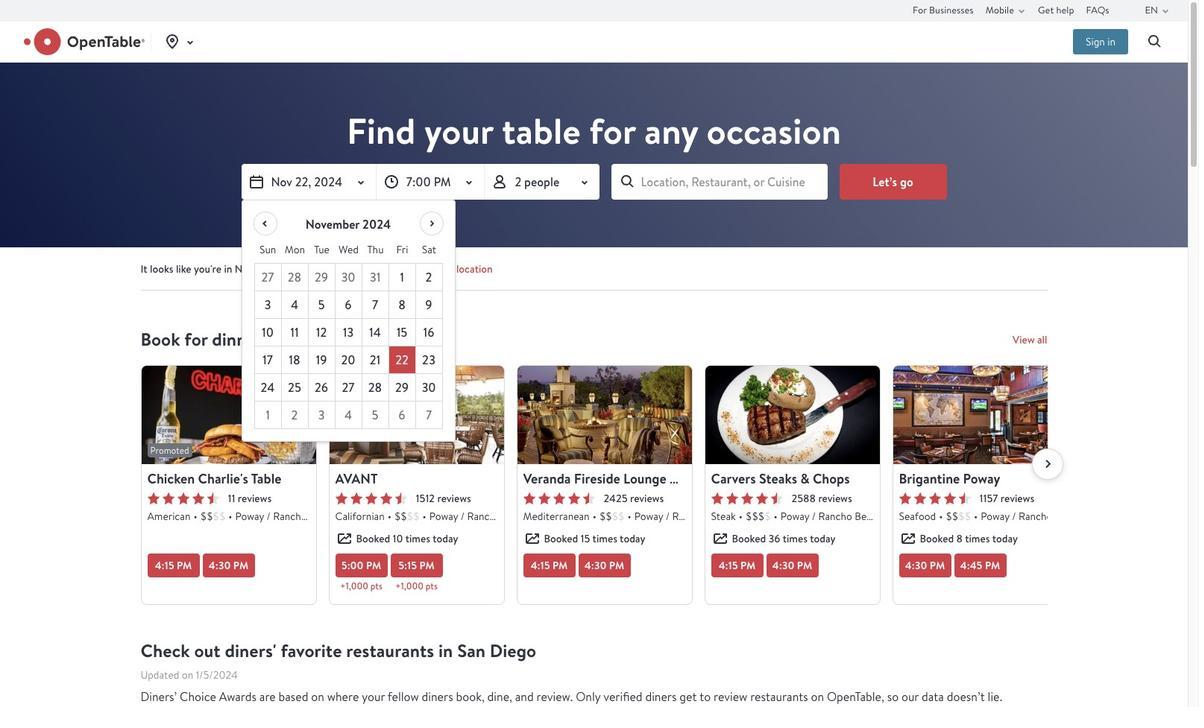 Task type: describe. For each thing, give the bounding box(es) containing it.
5:00 pm link
[[335, 554, 387, 578]]

19 button
[[308, 347, 335, 374]]

diego.
[[283, 262, 313, 276]]

data
[[922, 690, 944, 705]]

4 $$ from the left
[[407, 510, 420, 523]]

0 horizontal spatial on
[[182, 669, 193, 682]]

5:15 pm link
[[390, 554, 443, 578]]

4:15 pm link for carvers steaks & chops
[[711, 554, 763, 578]]

0 horizontal spatial 6
[[345, 297, 352, 313]]

1 vertical spatial 2024
[[362, 216, 391, 233]]

/ for carvers steaks & chops
[[812, 510, 816, 523]]

4:15 pm for veranda fireside lounge & restaurant
[[531, 559, 568, 573]]

booked for carvers steaks & chops
[[732, 532, 766, 546]]

your inside check out diners' favorite restaurants in san diego updated on 1/5/2024 diners' choice awards are based on where your fellow diners book, dine, and review. only verified diners get to review restaurants on opentable, so our data doesn't lie.
[[362, 690, 385, 705]]

mobile button
[[986, 0, 1031, 21]]

0 horizontal spatial 7 button
[[362, 292, 389, 319]]

14
[[369, 324, 381, 341]]

out
[[194, 639, 221, 664]]

brigantine poway
[[899, 470, 1000, 488]]

5 bernardo from the left
[[1055, 510, 1097, 523]]

lounge
[[623, 470, 666, 488]]

booked 36 times today
[[732, 532, 835, 546]]

$$$ $
[[746, 510, 771, 523]]

check out diners' favorite restaurants in san diego updated on 1/5/2024 diners' choice awards are based on where your fellow diners book, dine, and review. only verified diners get to review restaurants on opentable, so our data doesn't lie.
[[141, 639, 1002, 705]]

times for avant
[[405, 532, 430, 546]]

3 $$ from the left
[[394, 510, 407, 523]]

$$ $$ for chicken charlie's table
[[200, 510, 225, 523]]

and
[[515, 690, 534, 705]]

businesses
[[929, 3, 974, 16]]

4:30 pm link for veranda fireside lounge & restaurant's 4:15 pm link
[[578, 554, 630, 578]]

a photo of carvers steaks & chops restaurant image
[[705, 366, 880, 465]]

tonight
[[266, 327, 324, 352]]

2 & from the left
[[800, 470, 810, 488]]

poway for veranda fireside lounge & restaurant
[[634, 510, 663, 523]]

25
[[288, 380, 301, 396]]

25 button
[[281, 374, 308, 402]]

0 vertical spatial restaurants
[[346, 639, 434, 664]]

0 horizontal spatial for
[[184, 327, 208, 352]]

promoted
[[150, 445, 189, 456]]

29 for 29 button to the bottom
[[395, 380, 409, 396]]

12 button
[[308, 319, 335, 347]]

rancho for brigantine
[[1019, 510, 1052, 523]]

7:00
[[406, 174, 431, 190]]

0 vertical spatial your
[[424, 107, 493, 156]]

occasion
[[707, 107, 841, 156]]

for businesses
[[913, 3, 974, 16]]

7 $$ from the left
[[946, 510, 958, 523]]

review
[[714, 690, 747, 705]]

lie.
[[988, 690, 1002, 705]]

chicken
[[147, 470, 195, 488]]

poway / rancho bernardo for brigantine
[[981, 510, 1097, 523]]

looks
[[150, 262, 173, 276]]

pts for 5:15 pm
[[426, 581, 438, 593]]

2 horizontal spatial on
[[811, 690, 824, 705]]

sign in button
[[1073, 29, 1128, 54]]

7:00 pm
[[406, 174, 451, 190]]

in inside button
[[1107, 35, 1116, 48]]

2 people
[[515, 174, 559, 190]]

4:30 for 4:15 pm link associated with carvers steaks & chops
[[772, 559, 795, 573]]

sat
[[422, 243, 436, 257]]

help
[[1056, 3, 1074, 16]]

1 horizontal spatial 15
[[581, 532, 590, 546]]

31
[[370, 269, 381, 286]]

today for veranda
[[620, 532, 645, 546]]

get help button
[[1038, 0, 1074, 21]]

1 4:15 pm link from the left
[[147, 554, 199, 578]]

27 for 27 button to the right
[[342, 380, 355, 396]]

2 poway / rancho bernardo from the left
[[429, 510, 545, 523]]

review.
[[537, 690, 573, 705]]

our
[[901, 690, 919, 705]]

2 for 2 'button' to the top
[[425, 269, 432, 286]]

2 $$ from the left
[[213, 510, 225, 523]]

pm for 4:30 pm link associated with veranda fireside lounge & restaurant's 4:15 pm link
[[609, 559, 624, 573]]

wednesday element
[[335, 236, 362, 264]]

1 vertical spatial in
[[224, 262, 232, 276]]

diners'
[[141, 690, 177, 705]]

bernardo for &
[[855, 510, 897, 523]]

november 2024
[[306, 216, 391, 233]]

10 inside 10 "button"
[[262, 324, 274, 341]]

1 vertical spatial 6
[[398, 407, 405, 424]]

pm inside 5:15 pm +1,000 pts
[[419, 559, 435, 573]]

carvers
[[711, 470, 756, 488]]

$$ $$ for avant
[[394, 510, 420, 523]]

doesn't
[[947, 690, 985, 705]]

find
[[347, 107, 416, 156]]

2 bernardo from the left
[[504, 510, 545, 523]]

1 horizontal spatial 8
[[956, 532, 963, 546]]

1 horizontal spatial 27 button
[[335, 374, 362, 402]]

2024 inside nov 22, 2024 dropdown button
[[314, 174, 342, 190]]

+1,000 for 5:15
[[395, 581, 423, 593]]

avant
[[335, 470, 378, 488]]

11 button
[[281, 319, 308, 347]]

1 vertical spatial restaurants
[[750, 690, 808, 705]]

$$ $$ for brigantine poway
[[946, 510, 971, 523]]

dine,
[[487, 690, 512, 705]]

24
[[261, 380, 275, 396]]

0 horizontal spatial 2 button
[[281, 402, 308, 430]]

1 vertical spatial 29 button
[[389, 374, 416, 402]]

0 vertical spatial 5 button
[[308, 292, 335, 319]]

4:30 pm link for 4:15 pm link associated with carvers steaks & chops
[[766, 554, 818, 578]]

0 horizontal spatial 4
[[291, 297, 298, 313]]

27 for 27 button to the left
[[261, 269, 274, 286]]

1 horizontal spatial 4 button
[[335, 402, 362, 430]]

poway / rancho bernardo for veranda
[[634, 510, 750, 523]]

chops
[[813, 470, 850, 488]]

diego
[[490, 639, 536, 664]]

1 vertical spatial 5 button
[[362, 402, 389, 430]]

1 vertical spatial 1 button
[[255, 402, 281, 430]]

sunday element
[[254, 236, 281, 264]]

booked for avant
[[356, 532, 390, 546]]

1 vertical spatial 28 button
[[362, 374, 389, 402]]

9
[[425, 297, 432, 313]]

nov
[[271, 174, 292, 190]]

1 vertical spatial 10
[[393, 532, 403, 546]]

updated
[[141, 669, 179, 682]]

2 for 2 'button' to the left
[[291, 407, 298, 424]]

1157 reviews
[[979, 492, 1034, 506]]

4.5 stars image for chicken
[[147, 493, 219, 505]]

sign
[[1086, 35, 1105, 48]]

veranda fireside lounge & restaurant
[[523, 470, 746, 488]]

6 $$ from the left
[[612, 510, 625, 523]]

0 horizontal spatial 27 button
[[255, 264, 281, 292]]

booked 8 times today
[[920, 532, 1018, 546]]

4.5 stars image for veranda
[[523, 493, 595, 505]]

1 horizontal spatial 30 button
[[416, 374, 443, 402]]

view all
[[1012, 333, 1047, 347]]

2588 reviews
[[792, 492, 852, 506]]

en button
[[1145, 0, 1174, 21]]

0 horizontal spatial 4 button
[[281, 292, 308, 319]]

get help
[[1038, 3, 1074, 16]]

booked 15 times today
[[544, 532, 645, 546]]

22
[[395, 352, 408, 368]]

19
[[316, 352, 327, 368]]

0 vertical spatial 30 button
[[335, 264, 362, 292]]

american
[[147, 510, 191, 523]]

pm for 4:15 pm link associated with carvers steaks & chops
[[740, 559, 756, 573]]

4:45
[[960, 559, 982, 573]]

rancho for veranda
[[672, 510, 706, 523]]

pm for first 4:15 pm link from the left
[[177, 559, 192, 573]]

11 for 11 reviews
[[228, 492, 235, 506]]

fellow
[[388, 690, 419, 705]]

0 vertical spatial 7
[[372, 297, 378, 313]]

steaks
[[759, 470, 797, 488]]

book for dinner tonight
[[141, 327, 324, 352]]

faqs button
[[1086, 0, 1109, 21]]

poway up 1157
[[963, 470, 1000, 488]]

20
[[341, 352, 355, 368]]

pts for 5:00 pm
[[370, 581, 382, 593]]

0 vertical spatial 3
[[264, 297, 271, 313]]

where
[[327, 690, 359, 705]]

charlie's
[[198, 470, 248, 488]]

4.4 stars image
[[335, 493, 407, 505]]

san for diego
[[457, 639, 485, 664]]

all
[[1037, 333, 1047, 347]]

1 horizontal spatial 3
[[318, 407, 325, 424]]

4:45 pm link
[[954, 554, 1006, 578]]

pm inside 5:00 pm +1,000 pts
[[366, 559, 381, 573]]

0 horizontal spatial 6 button
[[335, 292, 362, 319]]

5 for the bottommost 5 button
[[372, 407, 378, 424]]

22 button
[[389, 347, 416, 374]]

reviews for brigantine
[[1001, 492, 1034, 506]]

diners'
[[225, 639, 276, 664]]

tue
[[314, 243, 329, 257]]

steak
[[711, 510, 736, 523]]

for
[[913, 3, 927, 16]]

0 vertical spatial 28 button
[[281, 264, 308, 292]]

it looks like you're in north san diego. not correct?
[[141, 262, 374, 276]]

1 $$ from the left
[[200, 510, 213, 523]]

reviews for chicken
[[238, 492, 271, 506]]

1 diners from the left
[[422, 690, 453, 705]]

18 button
[[281, 347, 308, 374]]

pm for veranda fireside lounge & restaurant's 4:15 pm link
[[553, 559, 568, 573]]

a photo of veranda fireside lounge & restaurant restaurant image
[[517, 366, 692, 465]]

californian
[[335, 510, 385, 523]]

monday element
[[281, 236, 308, 264]]



Task type: vqa. For each thing, say whether or not it's contained in the screenshot.
The 4 button
yes



Task type: locate. For each thing, give the bounding box(es) containing it.
1 4:30 pm link from the left
[[202, 554, 255, 578]]

0 horizontal spatial 4:15
[[155, 559, 174, 573]]

3 today from the left
[[810, 532, 835, 546]]

pm for 4:45 pm link
[[985, 559, 1000, 573]]

nov 22, 2024
[[271, 174, 342, 190]]

0 vertical spatial 29 button
[[308, 264, 335, 292]]

poway for avant
[[429, 510, 458, 523]]

3 reviews from the left
[[630, 492, 664, 506]]

times for carvers steaks & chops
[[783, 532, 808, 546]]

based
[[279, 690, 308, 705]]

poway down 2425 reviews
[[634, 510, 663, 523]]

poway for carvers steaks & chops
[[781, 510, 809, 523]]

4.6 stars image
[[711, 493, 783, 505], [899, 493, 970, 505]]

1 reviews from the left
[[238, 492, 271, 506]]

your up 7:00 pm
[[424, 107, 493, 156]]

a photo of chicken charlie's table restaurant image
[[141, 366, 316, 465]]

0 vertical spatial 2024
[[314, 174, 342, 190]]

today down 2588 reviews
[[810, 532, 835, 546]]

reviews right 1512
[[437, 492, 471, 506]]

3 / from the left
[[666, 510, 670, 523]]

1512
[[416, 492, 435, 506]]

3 4:30 pm link from the left
[[766, 554, 818, 578]]

3 down 26 button
[[318, 407, 325, 424]]

13 button
[[335, 319, 362, 347]]

4
[[291, 297, 298, 313], [344, 407, 352, 424]]

2 reviews from the left
[[437, 492, 471, 506]]

1 horizontal spatial 6
[[398, 407, 405, 424]]

24 button
[[255, 374, 281, 402]]

/ for avant
[[461, 510, 465, 523]]

2588
[[792, 492, 816, 506]]

10 up 5:15
[[393, 532, 403, 546]]

sign in
[[1086, 35, 1116, 48]]

1 vertical spatial 3 button
[[308, 402, 335, 430]]

restaurants right review
[[750, 690, 808, 705]]

for right book
[[184, 327, 208, 352]]

+1,000 down 5:00
[[340, 581, 368, 593]]

5 poway / rancho bernardo from the left
[[981, 510, 1097, 523]]

1 horizontal spatial 5
[[372, 407, 378, 424]]

$$ $$ up booked 10 times today
[[394, 510, 420, 523]]

7 button down 23 "button"
[[416, 402, 443, 430]]

29 for 29 button to the top
[[315, 269, 328, 286]]

times down 2425
[[593, 532, 617, 546]]

4:30 pm for veranda fireside lounge & restaurant's 4:15 pm link
[[584, 559, 624, 573]]

1 4.5 stars image from the left
[[147, 493, 219, 505]]

0 horizontal spatial 8
[[398, 297, 406, 313]]

5 rancho from the left
[[1019, 510, 1052, 523]]

1 down 24 button
[[266, 407, 270, 424]]

0 horizontal spatial 28
[[288, 269, 301, 286]]

get for get current location
[[401, 262, 418, 276]]

get inside button
[[401, 262, 418, 276]]

reviews down 'chops'
[[818, 492, 852, 506]]

29 button down tuesday element
[[308, 264, 335, 292]]

1 rancho from the left
[[273, 510, 307, 523]]

saturday element
[[416, 236, 443, 264]]

get for get help
[[1038, 3, 1054, 16]]

poway / rancho bernardo for chicken
[[235, 510, 351, 523]]

23 button
[[416, 347, 443, 374]]

31 button
[[362, 264, 389, 292]]

2 4:30 pm link from the left
[[578, 554, 630, 578]]

30 for rightmost 30 button
[[422, 380, 436, 396]]

17
[[263, 352, 273, 368]]

2 4.6 stars image from the left
[[899, 493, 970, 505]]

0 vertical spatial 3 button
[[255, 292, 281, 319]]

pm for first 4:15 pm link from the left's 4:30 pm link
[[233, 559, 248, 573]]

1 horizontal spatial your
[[424, 107, 493, 156]]

3 $$ $$ from the left
[[599, 510, 625, 523]]

1 vertical spatial 28
[[368, 380, 382, 396]]

0 vertical spatial 6
[[345, 297, 352, 313]]

3 4:15 pm link from the left
[[711, 554, 763, 578]]

poway down '11 reviews'
[[235, 510, 264, 523]]

poway down 1512 reviews
[[429, 510, 458, 523]]

16
[[423, 324, 434, 341]]

booked down mediterranean
[[544, 532, 578, 546]]

1 button down 24
[[255, 402, 281, 430]]

thursday element
[[362, 236, 389, 264]]

times for brigantine poway
[[965, 532, 990, 546]]

3 4:15 pm from the left
[[719, 559, 756, 573]]

4.6 stars image for brigantine
[[899, 493, 970, 505]]

poway down 1157
[[981, 510, 1010, 523]]

4:15 pm down mediterranean
[[531, 559, 568, 573]]

0 vertical spatial 2
[[515, 174, 521, 190]]

28 button
[[281, 264, 308, 292], [362, 374, 389, 402]]

1 times from the left
[[405, 532, 430, 546]]

15 right 14 button
[[396, 324, 407, 341]]

2 4:15 pm from the left
[[531, 559, 568, 573]]

20 button
[[335, 347, 362, 374]]

4:30 down the booked 36 times today
[[772, 559, 795, 573]]

1 vertical spatial 2 button
[[281, 402, 308, 430]]

1 button right 31
[[389, 264, 416, 292]]

0 horizontal spatial +1,000
[[340, 581, 368, 593]]

1 vertical spatial 4
[[344, 407, 352, 424]]

0 vertical spatial 2 button
[[416, 264, 443, 292]]

1 horizontal spatial restaurants
[[750, 690, 808, 705]]

1 today from the left
[[433, 532, 458, 546]]

1 horizontal spatial 5 button
[[362, 402, 389, 430]]

wed
[[339, 243, 359, 257]]

bernardo for table
[[309, 510, 351, 523]]

today for brigantine
[[992, 532, 1018, 546]]

poway / rancho bernardo down restaurant
[[634, 510, 750, 523]]

6
[[345, 297, 352, 313], [398, 407, 405, 424]]

28 for bottom 28 button
[[368, 380, 382, 396]]

like
[[176, 262, 191, 276]]

4:15 pm link for veranda fireside lounge & restaurant
[[523, 554, 575, 578]]

only
[[576, 690, 601, 705]]

4:30 pm link down booked 15 times today
[[578, 554, 630, 578]]

4:30 pm link
[[202, 554, 255, 578], [578, 554, 630, 578], [766, 554, 818, 578], [899, 554, 951, 578]]

4 today from the left
[[992, 532, 1018, 546]]

3 button down the 26
[[308, 402, 335, 430]]

7 down 23 "button"
[[426, 407, 432, 424]]

4:30 for first 4:15 pm link from the left
[[209, 559, 231, 573]]

1 for top 1 button
[[400, 269, 404, 286]]

4.6 stars image for carvers
[[711, 493, 783, 505]]

4:15 pm down steak
[[719, 559, 756, 573]]

1 vertical spatial for
[[184, 327, 208, 352]]

30 button right not
[[335, 264, 362, 292]]

8 inside button
[[398, 297, 406, 313]]

/
[[267, 510, 271, 523], [461, 510, 465, 523], [666, 510, 670, 523], [812, 510, 816, 523], [1012, 510, 1016, 523]]

2 horizontal spatial 4:15
[[719, 559, 738, 573]]

3 bernardo from the left
[[709, 510, 750, 523]]

11 down charlie's
[[228, 492, 235, 506]]

1 / from the left
[[267, 510, 271, 523]]

poway
[[963, 470, 1000, 488], [235, 510, 264, 523], [429, 510, 458, 523], [634, 510, 663, 523], [781, 510, 809, 523], [981, 510, 1010, 523]]

2425 reviews
[[604, 492, 664, 506]]

3 4:30 pm from the left
[[772, 559, 812, 573]]

2 +1,000 from the left
[[395, 581, 423, 593]]

nov 22, 2024 button
[[241, 164, 376, 200]]

4 4:30 pm link from the left
[[899, 554, 951, 578]]

4 poway / rancho bernardo from the left
[[781, 510, 897, 523]]

thu
[[367, 243, 384, 257]]

3 booked from the left
[[732, 532, 766, 546]]

+1,000
[[340, 581, 368, 593], [395, 581, 423, 593]]

faqs
[[1086, 3, 1109, 16]]

6 up 13
[[345, 297, 352, 313]]

times up 5:15 pm link
[[405, 532, 430, 546]]

8 up the 4:45
[[956, 532, 963, 546]]

people
[[524, 174, 559, 190]]

san left diego
[[457, 639, 485, 664]]

5:15
[[398, 559, 417, 573]]

2 rancho from the left
[[467, 510, 501, 523]]

rancho for carvers
[[818, 510, 852, 523]]

2 4:30 pm from the left
[[584, 559, 624, 573]]

2 times from the left
[[593, 532, 617, 546]]

get down fri
[[401, 262, 418, 276]]

4:15 pm link down steak
[[711, 554, 763, 578]]

0 horizontal spatial restaurants
[[346, 639, 434, 664]]

get current location button
[[380, 260, 493, 278]]

/ for chicken charlie's table
[[267, 510, 271, 523]]

0 vertical spatial for
[[589, 107, 636, 156]]

fireside
[[574, 470, 620, 488]]

$$ $$ for veranda fireside lounge & restaurant
[[599, 510, 625, 523]]

15 button
[[389, 319, 416, 347]]

0 horizontal spatial 3 button
[[255, 292, 281, 319]]

5 up 12
[[318, 297, 325, 313]]

rancho down 2588 reviews
[[818, 510, 852, 523]]

+1,000 inside 5:15 pm +1,000 pts
[[395, 581, 423, 593]]

rancho for chicken
[[273, 510, 307, 523]]

mon
[[285, 243, 305, 257]]

0 horizontal spatial 1 button
[[255, 402, 281, 430]]

pts inside 5:00 pm +1,000 pts
[[370, 581, 382, 593]]

2 pts from the left
[[426, 581, 438, 593]]

a photo of avant restaurant image
[[329, 366, 504, 465]]

11 reviews
[[228, 492, 271, 506]]

4:30 pm link down '11 reviews'
[[202, 554, 255, 578]]

4:30 pm for 4:15 pm link associated with carvers steaks & chops
[[772, 559, 812, 573]]

2 left people
[[515, 174, 521, 190]]

0 horizontal spatial your
[[362, 690, 385, 705]]

23
[[422, 352, 435, 368]]

to
[[700, 690, 711, 705]]

4:15 pm for carvers steaks & chops
[[719, 559, 756, 573]]

view all link
[[1012, 333, 1047, 347]]

2 horizontal spatial 4:15 pm
[[719, 559, 756, 573]]

6 button
[[335, 292, 362, 319], [389, 402, 416, 430]]

28 down 21 "button"
[[368, 380, 382, 396]]

0 horizontal spatial 7
[[372, 297, 378, 313]]

4:30 for veranda fireside lounge & restaurant's 4:15 pm link
[[584, 559, 607, 573]]

in inside check out diners' favorite restaurants in san diego updated on 1/5/2024 diners' choice awards are based on where your fellow diners book, dine, and review. only verified diners get to review restaurants on opentable, so our data doesn't lie.
[[438, 639, 453, 664]]

5 button
[[308, 292, 335, 319], [362, 402, 389, 430]]

san inside check out diners' favorite restaurants in san diego updated on 1/5/2024 diners' choice awards are based on where your fellow diners book, dine, and review. only verified diners get to review restaurants on opentable, so our data doesn't lie.
[[457, 639, 485, 664]]

0 vertical spatial 8
[[398, 297, 406, 313]]

6 button up 13
[[335, 292, 362, 319]]

2024 right 22,
[[314, 174, 342, 190]]

2 4.5 stars image from the left
[[523, 493, 595, 505]]

2 button down "25"
[[281, 402, 308, 430]]

booked down $$$
[[732, 532, 766, 546]]

1 horizontal spatial 4:15 pm link
[[523, 554, 575, 578]]

4:15 pm down american
[[155, 559, 192, 573]]

location
[[456, 262, 493, 276]]

3 up 10 "button"
[[264, 297, 271, 313]]

it
[[141, 262, 147, 276]]

0 horizontal spatial 2
[[291, 407, 298, 424]]

november 2024 grid
[[254, 236, 443, 430]]

1 vertical spatial 7 button
[[416, 402, 443, 430]]

pts inside 5:15 pm +1,000 pts
[[426, 581, 438, 593]]

1 booked from the left
[[356, 532, 390, 546]]

17 button
[[255, 347, 281, 374]]

7 down "31" button
[[372, 297, 378, 313]]

1 bernardo from the left
[[309, 510, 351, 523]]

29 button
[[308, 264, 335, 292], [389, 374, 416, 402]]

pm for 4:30 pm link corresponding to 4:15 pm link associated with carvers steaks & chops
[[797, 559, 812, 573]]

1 horizontal spatial 10
[[393, 532, 403, 546]]

4.5 stars image
[[147, 493, 219, 505], [523, 493, 595, 505]]

0 vertical spatial 4
[[291, 297, 298, 313]]

0 horizontal spatial in
[[224, 262, 232, 276]]

2 for 2 people
[[515, 174, 521, 190]]

1 horizontal spatial 2 button
[[416, 264, 443, 292]]

poway for chicken charlie's table
[[235, 510, 264, 523]]

4:15 for carvers
[[719, 559, 738, 573]]

times
[[405, 532, 430, 546], [593, 532, 617, 546], [783, 532, 808, 546], [965, 532, 990, 546]]

4:30 down '11 reviews'
[[209, 559, 231, 573]]

5 for topmost 5 button
[[318, 297, 325, 313]]

a photo of brigantine poway restaurant image
[[893, 366, 1067, 465]]

get inside button
[[1038, 3, 1054, 16]]

30 button down 23
[[416, 374, 443, 402]]

on
[[182, 669, 193, 682], [311, 690, 324, 705], [811, 690, 824, 705]]

5 button down 21 "button"
[[362, 402, 389, 430]]

0 vertical spatial 15
[[396, 324, 407, 341]]

5 $$ from the left
[[599, 510, 612, 523]]

27 down sunday element
[[261, 269, 274, 286]]

booked for brigantine poway
[[920, 532, 954, 546]]

en
[[1145, 3, 1158, 16]]

1 4:30 pm from the left
[[209, 559, 248, 573]]

tuesday element
[[308, 236, 335, 264]]

4 booked from the left
[[920, 532, 954, 546]]

1 horizontal spatial &
[[800, 470, 810, 488]]

1 horizontal spatial on
[[311, 690, 324, 705]]

28 for the topmost 28 button
[[288, 269, 301, 286]]

4 $$ $$ from the left
[[946, 510, 971, 523]]

4:30 pm link for first 4:15 pm link from the left
[[202, 554, 255, 578]]

2 horizontal spatial 2
[[515, 174, 521, 190]]

in left diego
[[438, 639, 453, 664]]

$$
[[200, 510, 213, 523], [213, 510, 225, 523], [394, 510, 407, 523], [407, 510, 420, 523], [599, 510, 612, 523], [612, 510, 625, 523], [946, 510, 958, 523], [958, 510, 971, 523]]

1 vertical spatial get
[[401, 262, 418, 276]]

2 down the saturday "element" on the top
[[425, 269, 432, 286]]

0 vertical spatial in
[[1107, 35, 1116, 48]]

5 reviews from the left
[[1001, 492, 1034, 506]]

2 booked from the left
[[544, 532, 578, 546]]

2 $$ $$ from the left
[[394, 510, 420, 523]]

15 down mediterranean
[[581, 532, 590, 546]]

get
[[680, 690, 697, 705]]

4.6 stars image down brigantine
[[899, 493, 970, 505]]

search icon image
[[1146, 33, 1164, 51]]

4 times from the left
[[965, 532, 990, 546]]

1 vertical spatial 11
[[228, 492, 235, 506]]

+1,000 inside 5:00 pm +1,000 pts
[[340, 581, 368, 593]]

for left any
[[589, 107, 636, 156]]

1 horizontal spatial in
[[438, 639, 453, 664]]

& up the 2588
[[800, 470, 810, 488]]

1 horizontal spatial 4:15
[[531, 559, 550, 573]]

poway / rancho bernardo for carvers
[[781, 510, 897, 523]]

0 vertical spatial 27 button
[[255, 264, 281, 292]]

1 for 1 button to the bottom
[[266, 407, 270, 424]]

4:15 pm link down mediterranean
[[523, 554, 575, 578]]

0 vertical spatial 10
[[262, 324, 274, 341]]

&
[[670, 470, 679, 488], [800, 470, 810, 488]]

restaurants
[[346, 639, 434, 664], [750, 690, 808, 705]]

1 vertical spatial 5
[[372, 407, 378, 424]]

27 right 26 button
[[342, 380, 355, 396]]

21
[[370, 352, 380, 368]]

1 horizontal spatial 30
[[422, 380, 436, 396]]

4 reviews from the left
[[818, 492, 852, 506]]

Please input a Location, Restaurant or Cuisine field
[[611, 164, 827, 200]]

1 pts from the left
[[370, 581, 382, 593]]

15 inside button
[[396, 324, 407, 341]]

today for carvers
[[810, 532, 835, 546]]

4:30 down the seafood
[[905, 559, 927, 573]]

30 right not
[[341, 269, 355, 286]]

friday element
[[389, 236, 416, 264]]

4 down 20 button
[[344, 407, 352, 424]]

1 horizontal spatial 3 button
[[308, 402, 335, 430]]

4 button down 20 button
[[335, 402, 362, 430]]

28 down monday element
[[288, 269, 301, 286]]

36
[[768, 532, 780, 546]]

1 vertical spatial 30
[[422, 380, 436, 396]]

2 diners from the left
[[645, 690, 677, 705]]

/ for brigantine poway
[[1012, 510, 1016, 523]]

1 $$ $$ from the left
[[200, 510, 225, 523]]

1 vertical spatial 7
[[426, 407, 432, 424]]

poway for brigantine poway
[[981, 510, 1010, 523]]

san for diego.
[[265, 262, 281, 276]]

sun
[[260, 243, 276, 257]]

1 poway / rancho bernardo from the left
[[235, 510, 351, 523]]

3 times from the left
[[783, 532, 808, 546]]

times for veranda fireside lounge & restaurant
[[593, 532, 617, 546]]

0 vertical spatial 30
[[341, 269, 355, 286]]

4:30 pm for first 4:15 pm link from the left
[[209, 559, 248, 573]]

3 poway / rancho bernardo from the left
[[634, 510, 750, 523]]

4:15 down american
[[155, 559, 174, 573]]

brigantine
[[899, 470, 960, 488]]

3 4:15 from the left
[[719, 559, 738, 573]]

16 button
[[416, 319, 443, 347]]

11 right 10 "button"
[[290, 324, 299, 341]]

2 / from the left
[[461, 510, 465, 523]]

1 horizontal spatial 6 button
[[389, 402, 416, 430]]

4 bernardo from the left
[[855, 510, 897, 523]]

booked
[[356, 532, 390, 546], [544, 532, 578, 546], [732, 532, 766, 546], [920, 532, 954, 546]]

0 horizontal spatial 30
[[341, 269, 355, 286]]

2 today from the left
[[620, 532, 645, 546]]

/ down 2588 reviews
[[812, 510, 816, 523]]

reviews right 1157
[[1001, 492, 1034, 506]]

reviews for carvers
[[818, 492, 852, 506]]

pts
[[370, 581, 382, 593], [426, 581, 438, 593]]

30 for the topmost 30 button
[[341, 269, 355, 286]]

0 horizontal spatial &
[[670, 470, 679, 488]]

/ down 1157 reviews
[[1012, 510, 1016, 523]]

1512 reviews
[[416, 492, 471, 506]]

1 horizontal spatial 4.6 stars image
[[899, 493, 970, 505]]

4:30 pm left the 4:45
[[905, 559, 945, 573]]

1 +1,000 from the left
[[340, 581, 368, 593]]

times up 4:45 pm
[[965, 532, 990, 546]]

opentable logo image
[[24, 28, 145, 55]]

restaurants up 'fellow'
[[346, 639, 434, 664]]

3 4:30 from the left
[[772, 559, 795, 573]]

6 button down 22 button
[[389, 402, 416, 430]]

get current location
[[401, 262, 493, 276]]

4 button
[[281, 292, 308, 319], [335, 402, 362, 430]]

/ for veranda fireside lounge & restaurant
[[666, 510, 670, 523]]

4:15 pm
[[155, 559, 192, 573], [531, 559, 568, 573], [719, 559, 756, 573]]

1 button
[[389, 264, 416, 292], [255, 402, 281, 430]]

poway / rancho bernardo down table
[[235, 510, 351, 523]]

2 4:30 from the left
[[584, 559, 607, 573]]

4:30 pm link down the booked 36 times today
[[766, 554, 818, 578]]

4 4:30 pm from the left
[[905, 559, 945, 573]]

4 / from the left
[[812, 510, 816, 523]]

1 & from the left
[[670, 470, 679, 488]]

3
[[264, 297, 271, 313], [318, 407, 325, 424]]

11 inside button
[[290, 324, 299, 341]]

1 horizontal spatial 11
[[290, 324, 299, 341]]

8 $$ from the left
[[958, 510, 971, 523]]

29 button down 22
[[389, 374, 416, 402]]

2 horizontal spatial in
[[1107, 35, 1116, 48]]

26
[[315, 380, 328, 396]]

1 horizontal spatial 4:15 pm
[[531, 559, 568, 573]]

5 button up 12
[[308, 292, 335, 319]]

1 vertical spatial 8
[[956, 532, 963, 546]]

1 vertical spatial 30 button
[[416, 374, 443, 402]]

0 horizontal spatial 4:15 pm link
[[147, 554, 199, 578]]

view
[[1012, 333, 1035, 347]]

3 rancho from the left
[[672, 510, 706, 523]]

0 horizontal spatial 5 button
[[308, 292, 335, 319]]

choice
[[180, 690, 216, 705]]

4.5 stars image up american
[[147, 493, 219, 505]]

poway / rancho bernardo down 1157 reviews
[[981, 510, 1097, 523]]

go
[[900, 174, 913, 190]]

seafood
[[899, 510, 936, 523]]

29 right diego.
[[315, 269, 328, 286]]

1 horizontal spatial san
[[457, 639, 485, 664]]

today down 2425 reviews
[[620, 532, 645, 546]]

3 button down it looks like you're in north san diego. not correct?
[[255, 292, 281, 319]]

4:15 down mediterranean
[[531, 559, 550, 573]]

0 horizontal spatial 15
[[396, 324, 407, 341]]

0 vertical spatial 1 button
[[389, 264, 416, 292]]

/ down lounge
[[666, 510, 670, 523]]

4:15 pm link
[[147, 554, 199, 578], [523, 554, 575, 578], [711, 554, 763, 578]]

booked for veranda fireside lounge & restaurant
[[544, 532, 578, 546]]

1 4:30 from the left
[[209, 559, 231, 573]]

4 button up tonight
[[281, 292, 308, 319]]

0 horizontal spatial 29
[[315, 269, 328, 286]]

2 4:15 pm link from the left
[[523, 554, 575, 578]]

10 left 11 button
[[262, 324, 274, 341]]

None field
[[611, 164, 827, 200]]

chicken charlie's table
[[147, 470, 281, 488]]

4:45 pm
[[960, 559, 1000, 573]]

booked 10 times today
[[356, 532, 458, 546]]

4:15 for veranda
[[531, 559, 550, 573]]

favorite
[[281, 639, 342, 664]]

5 / from the left
[[1012, 510, 1016, 523]]

in left north
[[224, 262, 232, 276]]

0 horizontal spatial 29 button
[[308, 264, 335, 292]]

4:30 pm down booked 15 times today
[[584, 559, 624, 573]]

1 horizontal spatial 2024
[[362, 216, 391, 233]]

0 horizontal spatial 4.6 stars image
[[711, 493, 783, 505]]

1 4:15 from the left
[[155, 559, 174, 573]]

4 rancho from the left
[[818, 510, 852, 523]]

today up 4:45 pm
[[992, 532, 1018, 546]]

on right based
[[311, 690, 324, 705]]

0 horizontal spatial diners
[[422, 690, 453, 705]]

pts down 5:00 pm link
[[370, 581, 382, 593]]

pm for 1st 4:30 pm link from right
[[930, 559, 945, 573]]

so
[[887, 690, 899, 705]]

0 horizontal spatial san
[[265, 262, 281, 276]]

1 4.6 stars image from the left
[[711, 493, 783, 505]]

today
[[433, 532, 458, 546], [620, 532, 645, 546], [810, 532, 835, 546], [992, 532, 1018, 546]]

8
[[398, 297, 406, 313], [956, 532, 963, 546]]

1 vertical spatial 3
[[318, 407, 325, 424]]

/ down 1512 reviews
[[461, 510, 465, 523]]

2 horizontal spatial 4:15 pm link
[[711, 554, 763, 578]]

1 horizontal spatial 1 button
[[389, 264, 416, 292]]

0 vertical spatial 4 button
[[281, 292, 308, 319]]

current
[[420, 262, 454, 276]]

1 horizontal spatial diners
[[645, 690, 677, 705]]

2 vertical spatial in
[[438, 639, 453, 664]]

+1,000 down 5:15
[[395, 581, 423, 593]]

+1,000 for 5:00
[[340, 581, 368, 593]]

0 vertical spatial 27
[[261, 269, 274, 286]]

bernardo for lounge
[[709, 510, 750, 523]]

rancho
[[273, 510, 307, 523], [467, 510, 501, 523], [672, 510, 706, 523], [818, 510, 852, 523], [1019, 510, 1052, 523]]

pts down 5:15 pm link
[[426, 581, 438, 593]]

reviews for veranda
[[630, 492, 664, 506]]

2 4:15 from the left
[[531, 559, 550, 573]]

1 horizontal spatial 4
[[344, 407, 352, 424]]

1 vertical spatial 2
[[425, 269, 432, 286]]

4 4:30 from the left
[[905, 559, 927, 573]]

11 for 11
[[290, 324, 299, 341]]

5 down 21 "button"
[[372, 407, 378, 424]]

0 vertical spatial san
[[265, 262, 281, 276]]

1 4:15 pm from the left
[[155, 559, 192, 573]]

1 vertical spatial 27 button
[[335, 374, 362, 402]]

1157
[[979, 492, 998, 506]]

1 horizontal spatial +1,000
[[395, 581, 423, 593]]

28 button down monday element
[[281, 264, 308, 292]]

find your table for any occasion
[[347, 107, 841, 156]]

4:30 pm down the booked 36 times today
[[772, 559, 812, 573]]



